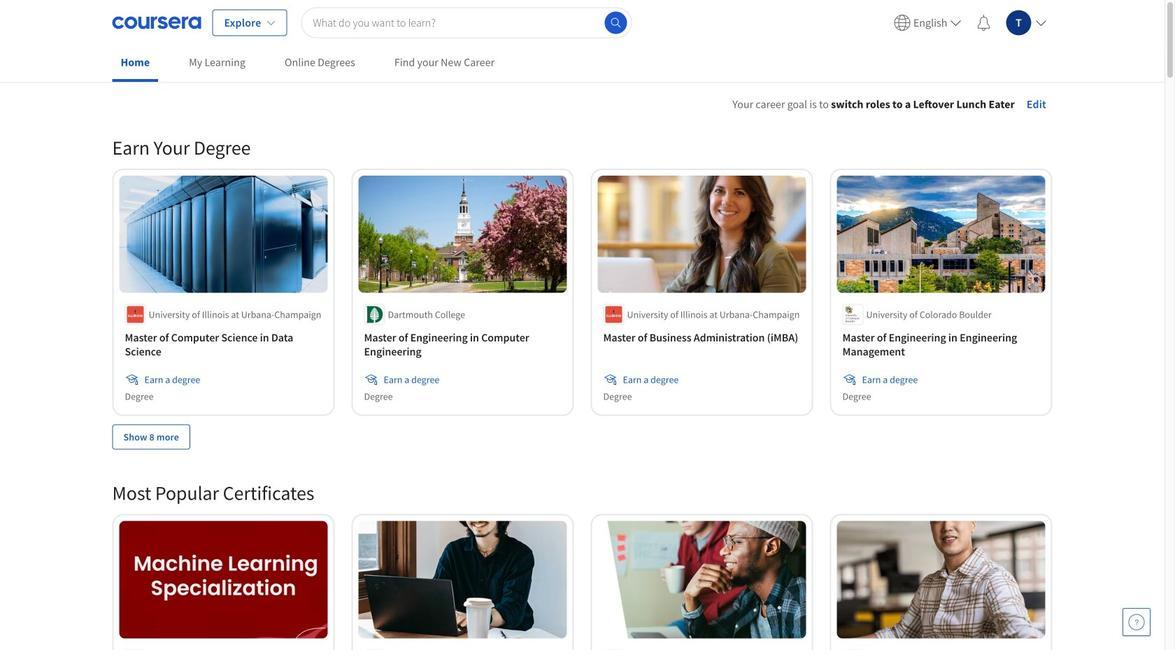 Task type: vqa. For each thing, say whether or not it's contained in the screenshot.
Machine
no



Task type: describe. For each thing, give the bounding box(es) containing it.
What do you want to learn? text field
[[301, 7, 632, 38]]

most popular certificates collection element
[[104, 458, 1061, 650]]

help center image
[[1129, 614, 1145, 630]]



Task type: locate. For each thing, give the bounding box(es) containing it.
region
[[665, 115, 1120, 237]]

coursera image
[[112, 12, 201, 34]]

earn your degree collection element
[[104, 113, 1061, 472]]

None search field
[[301, 7, 632, 38]]



